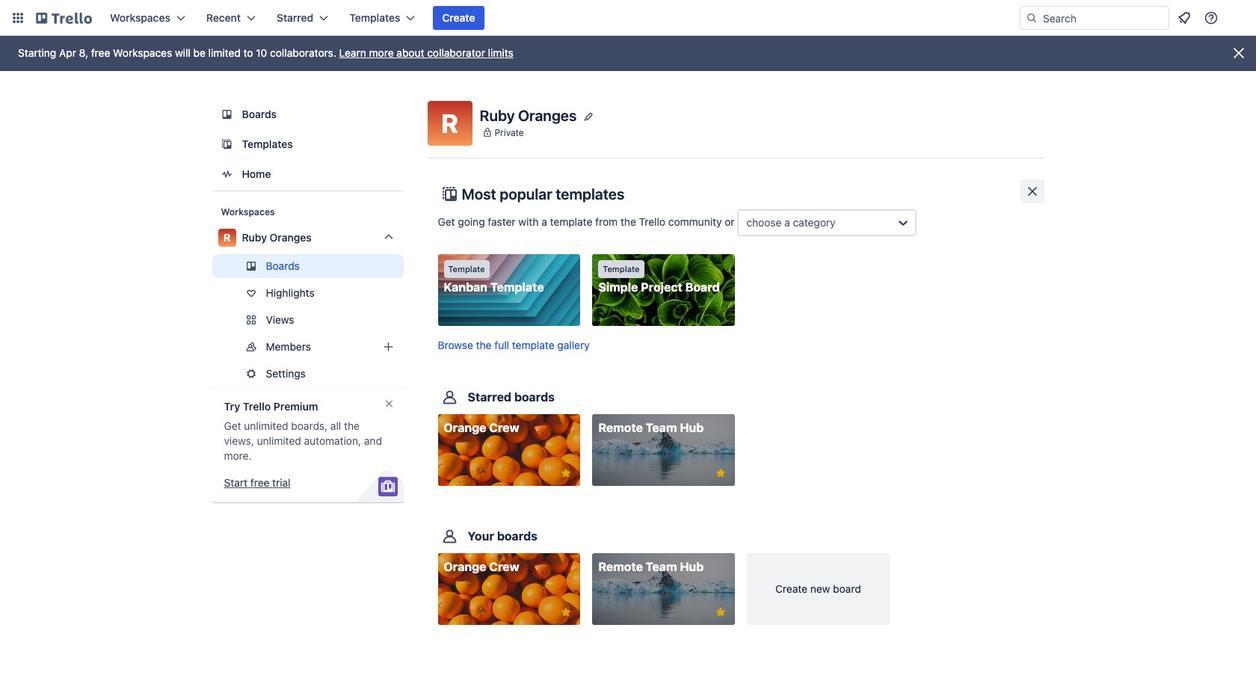 Task type: describe. For each thing, give the bounding box(es) containing it.
0 horizontal spatial ruby
[[242, 231, 267, 244]]

category
[[793, 216, 836, 229]]

remote team hub link for your boards
[[592, 554, 735, 625]]

orange crew for your
[[444, 560, 519, 574]]

boards for first "boards" link from the top of the page
[[242, 108, 277, 120]]

click to unstar this board. it will be removed from your starred list. image
[[714, 606, 727, 619]]

new
[[810, 583, 830, 595]]

trial
[[272, 476, 291, 489]]

your
[[468, 530, 494, 543]]

2 vertical spatial workspaces
[[221, 206, 275, 218]]

be
[[193, 46, 206, 59]]

create new board
[[775, 583, 861, 595]]

home
[[242, 167, 271, 180]]

try trello premium get unlimited boards, all the views, unlimited automation, and more.
[[224, 400, 382, 462]]

recent
[[206, 11, 241, 24]]

start
[[224, 476, 248, 489]]

1 horizontal spatial a
[[784, 216, 790, 229]]

starting
[[18, 46, 56, 59]]

most
[[462, 185, 496, 203]]

limits
[[488, 46, 513, 59]]

1 horizontal spatial ruby
[[480, 107, 515, 124]]

browse the full template gallery
[[438, 339, 590, 352]]

premium
[[273, 400, 318, 413]]

remote for starred boards
[[598, 421, 643, 435]]

template board image
[[218, 135, 236, 153]]

search image
[[1026, 12, 1038, 24]]

full
[[494, 339, 509, 352]]

and
[[364, 434, 382, 447]]

more
[[369, 46, 394, 59]]

template for simple
[[603, 264, 640, 274]]

templates link
[[212, 131, 403, 158]]

board
[[833, 583, 861, 595]]

0 horizontal spatial ruby oranges
[[242, 231, 312, 244]]

template kanban template
[[444, 264, 544, 294]]

1 vertical spatial oranges
[[270, 231, 312, 244]]

1 vertical spatial workspaces
[[113, 46, 172, 59]]

0 vertical spatial get
[[438, 215, 455, 228]]

crew for your
[[489, 560, 519, 574]]

orange crew link for your
[[438, 554, 580, 625]]

from
[[595, 215, 618, 228]]

get going faster with a template from the trello community or
[[438, 215, 737, 228]]

members link
[[212, 335, 403, 359]]

apr
[[59, 46, 76, 59]]

kanban
[[444, 280, 488, 294]]

workspaces inside dropdown button
[[110, 11, 170, 24]]

team for starred boards
[[646, 421, 677, 435]]

template for kanban
[[448, 264, 485, 274]]

home link
[[212, 161, 403, 188]]

more.
[[224, 449, 252, 462]]

add image
[[379, 338, 397, 356]]

boards for 1st "boards" link from the bottom
[[266, 259, 300, 272]]

learn more about collaborator limits link
[[339, 46, 513, 59]]

browse
[[438, 339, 473, 352]]

automation,
[[304, 434, 361, 447]]

project
[[641, 280, 682, 294]]

ruby anderson (rubyanderson7) image
[[1229, 9, 1247, 27]]

0 vertical spatial trello
[[639, 215, 665, 228]]

views link
[[212, 308, 403, 332]]

get inside "try trello premium get unlimited boards, all the views, unlimited automation, and more."
[[224, 419, 241, 432]]

settings
[[266, 367, 306, 380]]

starred for starred boards
[[468, 390, 511, 404]]

1 vertical spatial the
[[476, 339, 492, 352]]

1 horizontal spatial template
[[490, 280, 544, 294]]

home image
[[218, 165, 236, 183]]

boards,
[[291, 419, 328, 432]]

primary element
[[0, 0, 1256, 36]]

learn
[[339, 46, 366, 59]]

open information menu image
[[1204, 10, 1219, 25]]

popular
[[500, 185, 552, 203]]

private
[[495, 127, 524, 138]]

0 vertical spatial oranges
[[518, 107, 577, 124]]

remote team hub for your boards
[[598, 560, 704, 574]]

r inside button
[[441, 108, 458, 138]]

highlights link
[[212, 281, 403, 305]]

1 vertical spatial unlimited
[[257, 434, 301, 447]]



Task type: locate. For each thing, give the bounding box(es) containing it.
2 remote team hub link from the top
[[592, 554, 735, 625]]

0 horizontal spatial trello
[[243, 400, 271, 413]]

boards right board image
[[242, 108, 277, 120]]

orange crew
[[444, 421, 519, 435], [444, 560, 519, 574]]

templates
[[556, 185, 625, 203]]

the left full
[[476, 339, 492, 352]]

1 horizontal spatial trello
[[639, 215, 665, 228]]

remote team hub for starred boards
[[598, 421, 704, 435]]

a right with
[[541, 215, 547, 228]]

remote for your boards
[[598, 560, 643, 574]]

1 hub from the top
[[680, 421, 704, 435]]

most popular templates
[[462, 185, 625, 203]]

2 orange crew link from the top
[[438, 554, 580, 625]]

0 vertical spatial remote
[[598, 421, 643, 435]]

free inside button
[[250, 476, 269, 489]]

0 horizontal spatial free
[[91, 46, 110, 59]]

going
[[458, 215, 485, 228]]

orange crew link down starred boards
[[438, 414, 580, 486]]

limited
[[208, 46, 241, 59]]

remote
[[598, 421, 643, 435], [598, 560, 643, 574]]

unlimited
[[244, 419, 288, 432], [257, 434, 301, 447]]

orange crew down "your"
[[444, 560, 519, 574]]

team for your boards
[[646, 560, 677, 574]]

crew down your boards
[[489, 560, 519, 574]]

1 vertical spatial orange crew
[[444, 560, 519, 574]]

remote team hub
[[598, 421, 704, 435], [598, 560, 704, 574]]

free left trial
[[250, 476, 269, 489]]

1 vertical spatial ruby oranges
[[242, 231, 312, 244]]

2 team from the top
[[646, 560, 677, 574]]

1 vertical spatial remote
[[598, 560, 643, 574]]

0 vertical spatial the
[[621, 215, 636, 228]]

about
[[397, 46, 424, 59]]

boards down the browse the full template gallery
[[514, 390, 555, 404]]

2 boards link from the top
[[212, 254, 403, 278]]

0 vertical spatial workspaces
[[110, 11, 170, 24]]

community
[[668, 215, 722, 228]]

0 vertical spatial starred
[[277, 11, 314, 24]]

1 vertical spatial remote team hub link
[[592, 554, 735, 625]]

boards
[[242, 108, 277, 120], [266, 259, 300, 272]]

ruby oranges up private
[[480, 107, 577, 124]]

template inside template simple project board
[[603, 264, 640, 274]]

free right 8,
[[91, 46, 110, 59]]

unlimited up views,
[[244, 419, 288, 432]]

starred boards
[[468, 390, 555, 404]]

trello left community
[[639, 215, 665, 228]]

starred inside popup button
[[277, 11, 314, 24]]

2 remote team hub from the top
[[598, 560, 704, 574]]

trello
[[639, 215, 665, 228], [243, 400, 271, 413]]

templates up "home"
[[242, 138, 293, 150]]

hub
[[680, 421, 704, 435], [680, 560, 704, 574]]

ruby down "home"
[[242, 231, 267, 244]]

orange crew link for starred
[[438, 414, 580, 486]]

boards for your boards
[[497, 530, 538, 543]]

remote team hub link
[[592, 414, 735, 486], [592, 554, 735, 625]]

1 horizontal spatial oranges
[[518, 107, 577, 124]]

templates
[[349, 11, 400, 24], [242, 138, 293, 150]]

your boards
[[468, 530, 538, 543]]

starred button
[[268, 6, 337, 30]]

create
[[442, 11, 475, 24], [775, 583, 808, 595]]

2 remote from the top
[[598, 560, 643, 574]]

1 team from the top
[[646, 421, 677, 435]]

1 horizontal spatial ruby oranges
[[480, 107, 577, 124]]

template
[[448, 264, 485, 274], [603, 264, 640, 274], [490, 280, 544, 294]]

1 vertical spatial team
[[646, 560, 677, 574]]

starred
[[277, 11, 314, 24], [468, 390, 511, 404]]

the inside "try trello premium get unlimited boards, all the views, unlimited automation, and more."
[[344, 419, 360, 432]]

crew for starred
[[489, 421, 519, 435]]

click to unstar this board. it will be removed from your starred list. image for starred boards
[[559, 467, 573, 480]]

boards link
[[212, 101, 403, 128], [212, 254, 403, 278]]

boards up highlights
[[266, 259, 300, 272]]

starred for starred
[[277, 11, 314, 24]]

orange for starred boards
[[444, 421, 486, 435]]

1 horizontal spatial the
[[476, 339, 492, 352]]

the
[[621, 215, 636, 228], [476, 339, 492, 352], [344, 419, 360, 432]]

or
[[725, 215, 735, 228]]

ruby
[[480, 107, 515, 124], [242, 231, 267, 244]]

starred down full
[[468, 390, 511, 404]]

choose a category
[[746, 216, 836, 229]]

1 vertical spatial create
[[775, 583, 808, 595]]

collaborators.
[[270, 46, 336, 59]]

templates inside dropdown button
[[349, 11, 400, 24]]

oranges
[[518, 107, 577, 124], [270, 231, 312, 244]]

remote team hub link for starred boards
[[592, 414, 735, 486]]

1 vertical spatial remote team hub
[[598, 560, 704, 574]]

1 remote from the top
[[598, 421, 643, 435]]

Search field
[[1038, 7, 1169, 29]]

2 orange from the top
[[444, 560, 486, 574]]

r button
[[427, 101, 472, 146]]

orange crew link
[[438, 414, 580, 486], [438, 554, 580, 625]]

1 vertical spatial trello
[[243, 400, 271, 413]]

0 vertical spatial free
[[91, 46, 110, 59]]

0 vertical spatial orange
[[444, 421, 486, 435]]

create up collaborator at the left of the page
[[442, 11, 475, 24]]

template up simple
[[603, 264, 640, 274]]

1 vertical spatial orange
[[444, 560, 486, 574]]

0 vertical spatial orange crew
[[444, 421, 519, 435]]

0 horizontal spatial r
[[223, 231, 231, 244]]

crew
[[489, 421, 519, 435], [489, 560, 519, 574]]

1 crew from the top
[[489, 421, 519, 435]]

0 notifications image
[[1175, 9, 1193, 27]]

boards link up highlights link
[[212, 254, 403, 278]]

1 orange crew link from the top
[[438, 414, 580, 486]]

oranges up highlights
[[270, 231, 312, 244]]

orange for your boards
[[444, 560, 486, 574]]

start free trial button
[[224, 476, 291, 490]]

hub for starred boards
[[680, 421, 704, 435]]

1 vertical spatial r
[[223, 231, 231, 244]]

1 remote team hub from the top
[[598, 421, 704, 435]]

0 vertical spatial create
[[442, 11, 475, 24]]

2 vertical spatial the
[[344, 419, 360, 432]]

template down templates
[[550, 215, 592, 228]]

a right choose
[[784, 216, 790, 229]]

orange crew link down your boards
[[438, 554, 580, 625]]

0 vertical spatial boards
[[514, 390, 555, 404]]

simple
[[598, 280, 638, 294]]

highlights
[[266, 286, 315, 299]]

to
[[243, 46, 253, 59]]

0 vertical spatial hub
[[680, 421, 704, 435]]

templates button
[[340, 6, 424, 30]]

browse the full template gallery link
[[438, 339, 590, 352]]

the for try trello premium get unlimited boards, all the views, unlimited automation, and more.
[[344, 419, 360, 432]]

2 crew from the top
[[489, 560, 519, 574]]

trello right try on the left bottom of page
[[243, 400, 271, 413]]

1 vertical spatial hub
[[680, 560, 704, 574]]

0 vertical spatial unlimited
[[244, 419, 288, 432]]

board image
[[218, 105, 236, 123]]

1 horizontal spatial create
[[775, 583, 808, 595]]

1 vertical spatial boards link
[[212, 254, 403, 278]]

create button
[[433, 6, 484, 30]]

ruby oranges
[[480, 107, 577, 124], [242, 231, 312, 244]]

choose
[[746, 216, 782, 229]]

the for get going faster with a template from the trello community or
[[621, 215, 636, 228]]

1 vertical spatial crew
[[489, 560, 519, 574]]

0 vertical spatial ruby
[[480, 107, 515, 124]]

1 vertical spatial ruby
[[242, 231, 267, 244]]

r down home image
[[223, 231, 231, 244]]

unlimited down boards,
[[257, 434, 301, 447]]

2 orange crew from the top
[[444, 560, 519, 574]]

views,
[[224, 434, 254, 447]]

0 horizontal spatial starred
[[277, 11, 314, 24]]

1 vertical spatial orange crew link
[[438, 554, 580, 625]]

boards
[[514, 390, 555, 404], [497, 530, 538, 543]]

all
[[330, 419, 341, 432]]

1 orange from the top
[[444, 421, 486, 435]]

1 horizontal spatial templates
[[349, 11, 400, 24]]

oranges up private
[[518, 107, 577, 124]]

create for create
[[442, 11, 475, 24]]

faster
[[488, 215, 516, 228]]

orange crew for starred
[[444, 421, 519, 435]]

ruby up private
[[480, 107, 515, 124]]

free
[[91, 46, 110, 59], [250, 476, 269, 489]]

boards for starred boards
[[514, 390, 555, 404]]

recent button
[[197, 6, 265, 30]]

0 vertical spatial template
[[550, 215, 592, 228]]

template simple project board
[[598, 264, 720, 294]]

1 vertical spatial template
[[512, 339, 554, 352]]

try
[[224, 400, 240, 413]]

0 vertical spatial boards link
[[212, 101, 403, 128]]

orange down starred boards
[[444, 421, 486, 435]]

0 horizontal spatial the
[[344, 419, 360, 432]]

back to home image
[[36, 6, 92, 30]]

click to unstar this board. it will be removed from your starred list. image
[[559, 467, 573, 480], [714, 467, 727, 480], [559, 606, 573, 619]]

create inside button
[[442, 11, 475, 24]]

0 vertical spatial boards
[[242, 108, 277, 120]]

create for create new board
[[775, 583, 808, 595]]

1 boards link from the top
[[212, 101, 403, 128]]

starting apr 8, free workspaces will be limited to 10 collaborators. learn more about collaborator limits
[[18, 46, 513, 59]]

templates up more
[[349, 11, 400, 24]]

orange down "your"
[[444, 560, 486, 574]]

1 vertical spatial templates
[[242, 138, 293, 150]]

click to unstar this board. it will be removed from your starred list. image for your boards
[[559, 606, 573, 619]]

hub for your boards
[[680, 560, 704, 574]]

starred up collaborators.
[[277, 11, 314, 24]]

template right full
[[512, 339, 554, 352]]

template
[[550, 215, 592, 228], [512, 339, 554, 352]]

orange
[[444, 421, 486, 435], [444, 560, 486, 574]]

board
[[685, 280, 720, 294]]

members
[[266, 340, 311, 353]]

1 horizontal spatial free
[[250, 476, 269, 489]]

ruby oranges up highlights
[[242, 231, 312, 244]]

10
[[256, 46, 267, 59]]

will
[[175, 46, 191, 59]]

0 vertical spatial orange crew link
[[438, 414, 580, 486]]

0 vertical spatial crew
[[489, 421, 519, 435]]

1 horizontal spatial get
[[438, 215, 455, 228]]

create left the new
[[775, 583, 808, 595]]

1 horizontal spatial starred
[[468, 390, 511, 404]]

boards right "your"
[[497, 530, 538, 543]]

gallery
[[557, 339, 590, 352]]

crew down starred boards
[[489, 421, 519, 435]]

1 vertical spatial boards
[[497, 530, 538, 543]]

0 horizontal spatial oranges
[[270, 231, 312, 244]]

template up kanban
[[448, 264, 485, 274]]

0 vertical spatial remote team hub
[[598, 421, 704, 435]]

0 horizontal spatial a
[[541, 215, 547, 228]]

get
[[438, 215, 455, 228], [224, 419, 241, 432]]

0 vertical spatial templates
[[349, 11, 400, 24]]

0 vertical spatial r
[[441, 108, 458, 138]]

workspaces button
[[101, 6, 194, 30]]

1 orange crew from the top
[[444, 421, 519, 435]]

get left going
[[438, 215, 455, 228]]

trello inside "try trello premium get unlimited boards, all the views, unlimited automation, and more."
[[243, 400, 271, 413]]

views
[[266, 313, 294, 326]]

r
[[441, 108, 458, 138], [223, 231, 231, 244]]

the right from
[[621, 215, 636, 228]]

0 horizontal spatial templates
[[242, 138, 293, 150]]

0 horizontal spatial template
[[448, 264, 485, 274]]

0 vertical spatial ruby oranges
[[480, 107, 577, 124]]

2 horizontal spatial template
[[603, 264, 640, 274]]

get up views,
[[224, 419, 241, 432]]

2 hub from the top
[[680, 560, 704, 574]]

settings link
[[212, 362, 403, 386]]

the right all
[[344, 419, 360, 432]]

orange crew down starred boards
[[444, 421, 519, 435]]

r left private
[[441, 108, 458, 138]]

start free trial
[[224, 476, 291, 489]]

0 horizontal spatial get
[[224, 419, 241, 432]]

1 vertical spatial boards
[[266, 259, 300, 272]]

template right kanban
[[490, 280, 544, 294]]

8,
[[79, 46, 88, 59]]

1 remote team hub link from the top
[[592, 414, 735, 486]]

1 vertical spatial get
[[224, 419, 241, 432]]

1 vertical spatial starred
[[468, 390, 511, 404]]

2 horizontal spatial the
[[621, 215, 636, 228]]

1 vertical spatial free
[[250, 476, 269, 489]]

1 horizontal spatial r
[[441, 108, 458, 138]]

boards link up templates link
[[212, 101, 403, 128]]

with
[[518, 215, 539, 228]]

0 vertical spatial team
[[646, 421, 677, 435]]

0 vertical spatial remote team hub link
[[592, 414, 735, 486]]

0 horizontal spatial create
[[442, 11, 475, 24]]

collaborator
[[427, 46, 485, 59]]



Task type: vqa. For each thing, say whether or not it's contained in the screenshot.
Orange Crew link corresponding to Your
yes



